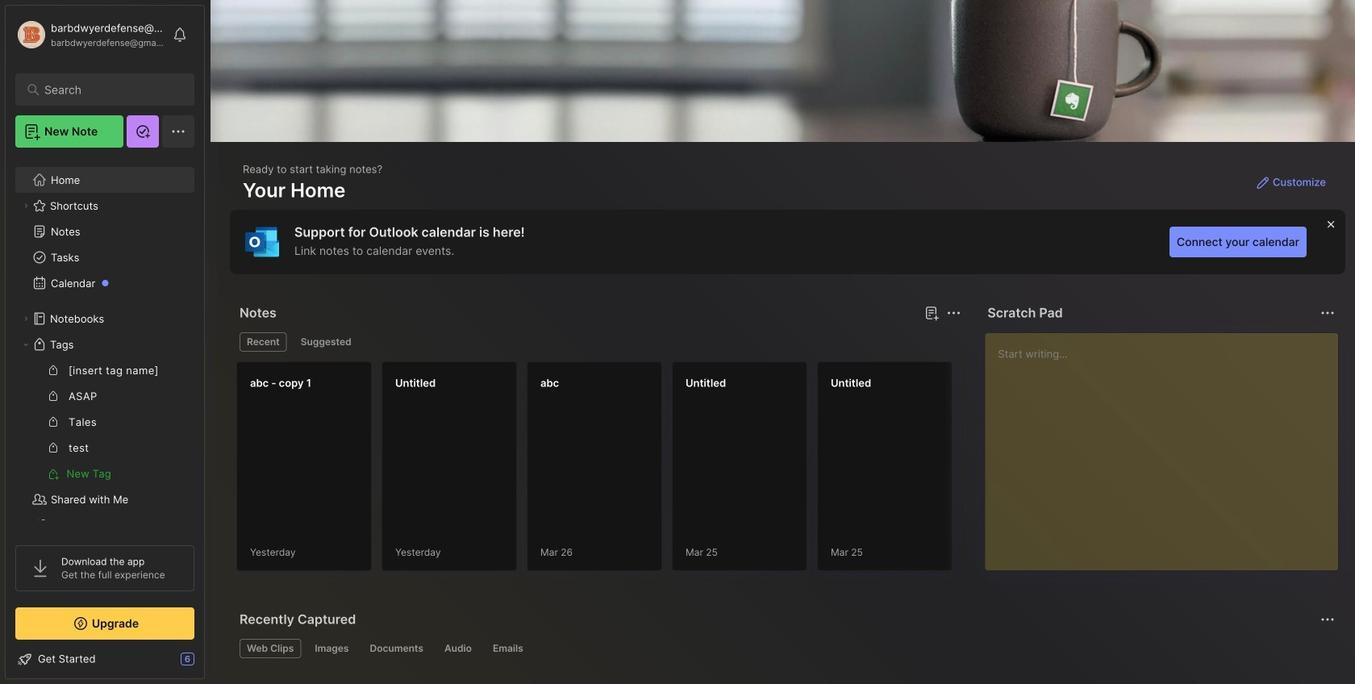 Task type: vqa. For each thing, say whether or not it's contained in the screenshot.
The Add Tag field on the right bottom
no



Task type: locate. For each thing, give the bounding box(es) containing it.
click to collapse image
[[204, 654, 216, 674]]

None search field
[[44, 80, 173, 99]]

tab
[[240, 332, 287, 352], [293, 332, 359, 352], [240, 639, 301, 658], [308, 639, 356, 658], [363, 639, 431, 658], [437, 639, 479, 658], [486, 639, 531, 658]]

tab list
[[240, 332, 959, 352], [240, 639, 1333, 658]]

group
[[15, 357, 194, 486]]

more actions image
[[944, 303, 963, 323], [1318, 303, 1337, 323], [1318, 610, 1337, 629]]

none search field inside main element
[[44, 80, 173, 99]]

expand tags image
[[21, 340, 31, 349]]

row group
[[236, 361, 1108, 581]]

Account field
[[15, 19, 165, 51]]

Search text field
[[44, 82, 173, 98]]

tree inside main element
[[6, 157, 204, 574]]

1 vertical spatial tab list
[[240, 639, 1333, 658]]

0 vertical spatial tab list
[[240, 332, 959, 352]]

Help and Learning task checklist field
[[6, 646, 204, 672]]

tree
[[6, 157, 204, 574]]

More actions field
[[942, 302, 965, 324], [1316, 302, 1339, 324], [1316, 608, 1339, 631]]



Task type: describe. For each thing, give the bounding box(es) containing it.
1 tab list from the top
[[240, 332, 959, 352]]

Start writing… text field
[[998, 333, 1337, 557]]

group inside main element
[[15, 357, 194, 486]]

main element
[[0, 0, 210, 684]]

expand notebooks image
[[21, 314, 31, 323]]

2 tab list from the top
[[240, 639, 1333, 658]]



